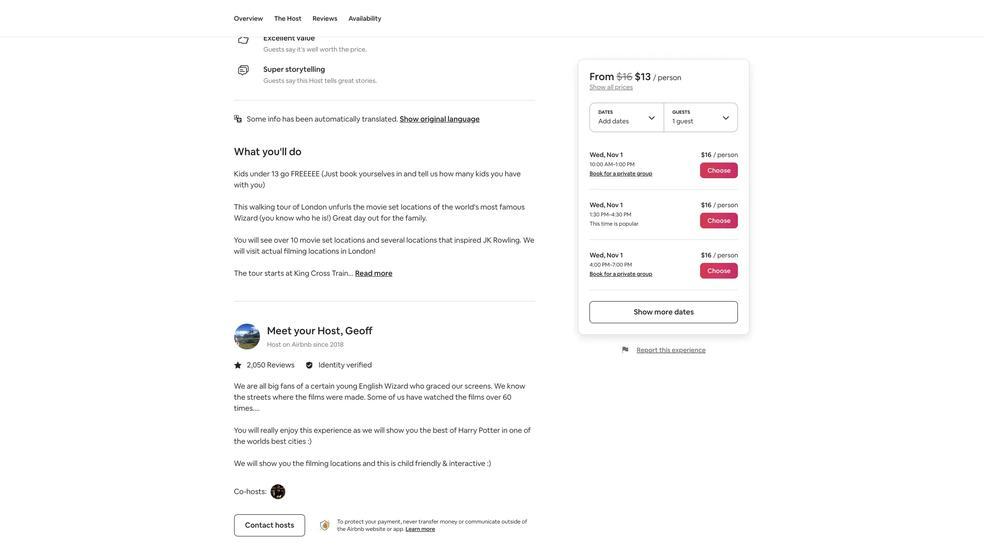 Task type: describe. For each thing, give the bounding box(es) containing it.
this inside super storytelling guests say this host tells great stories.
[[297, 76, 308, 85]]

cities
[[288, 437, 306, 447]]

overview button
[[234, 0, 263, 37]]

wed, nov 1 1:30 pm–4:30 pm this time is popular
[[590, 201, 639, 228]]

person inside "from $16 $13 / person show all prices"
[[658, 73, 682, 83]]

$16 / person for wed, nov 1 10:00 am–1:00 pm book for a private group
[[701, 151, 738, 159]]

identity verified
[[319, 360, 372, 370]]

know inside we are all big fans of  a certain young english wizard who graced our screens. we know the streets where the films were made. some of us have watched the films over 60 times....
[[507, 382, 525, 391]]

excellent
[[263, 33, 295, 43]]

certain
[[311, 382, 335, 391]]

experience inside you will really enjoy this experience as we will show you the best of harry potter in one of the worlds best cities :)
[[314, 426, 352, 436]]

this walking tour of london unfurls the movie set locations of the world's most famous wizard (you know who he is!) great day out for the family.
[[234, 202, 525, 223]]

tell
[[418, 169, 429, 179]]

1 horizontal spatial or
[[459, 519, 464, 526]]

made.
[[345, 393, 366, 402]]

child
[[398, 459, 414, 469]]

you inside you will really enjoy this experience as we will show you the best of harry potter in one of the worlds best cities :)
[[406, 426, 418, 436]]

you will see over 10 movie set locations and several locations that inspired jk rowling. we will visit actual filming locations in london!
[[234, 236, 534, 256]]

the left worlds on the left of the page
[[234, 437, 245, 447]]

this right report
[[659, 346, 670, 354]]

of left london
[[293, 202, 300, 212]]

great
[[333, 213, 352, 223]]

0 horizontal spatial you
[[279, 459, 291, 469]]

$16 inside "from $16 $13 / person show all prices"
[[616, 70, 633, 83]]

learn more
[[406, 526, 435, 533]]

time
[[601, 220, 613, 228]]

availability button
[[348, 0, 381, 37]]

book
[[340, 169, 357, 179]]

locations up cross
[[308, 247, 339, 256]]

we inside you will see over 10 movie set locations and several locations that inspired jk rowling. we will visit actual filming locations in london!
[[523, 236, 534, 245]]

worlds
[[247, 437, 270, 447]]

kids under 13 go freeeee (just book yourselves in and tell us how many kids you have with you)
[[234, 169, 521, 190]]

locations down family.
[[406, 236, 437, 245]]

1 horizontal spatial :)
[[487, 459, 491, 469]]

since
[[313, 341, 328, 349]]

from $16 $13 / person show all prices
[[590, 70, 682, 91]]

as
[[353, 426, 361, 436]]

of right made.
[[388, 393, 396, 402]]

$16 for wed, nov 1 4:00 pm–7:00 pm book for a private group
[[701, 251, 712, 260]]

we are all big fans of  a certain young english wizard who graced our screens. we know the streets where the films were made. some of us have watched the films over 60 times....
[[234, 382, 525, 413]]

price.
[[350, 45, 367, 53]]

of left world's
[[433, 202, 440, 212]]

under
[[250, 169, 270, 179]]

/ for wed, nov 1 10:00 am–1:00 pm book for a private group
[[713, 151, 716, 159]]

graced
[[426, 382, 450, 391]]

it's
[[297, 45, 305, 53]]

choose link for wed, nov 1 4:00 pm–7:00 pm book for a private group
[[700, 263, 738, 279]]

1 films from the left
[[308, 393, 324, 402]]

1 vertical spatial is
[[391, 459, 396, 469]]

what
[[234, 145, 260, 158]]

the tour starts  at king cross train…
[[234, 269, 355, 278]]

guests 1 guest
[[672, 109, 693, 125]]

availability
[[348, 14, 381, 23]]

person for wed, nov 1 1:30 pm–4:30 pm this time is popular
[[718, 201, 738, 209]]

fans
[[280, 382, 295, 391]]

locations up london! on the top left of the page
[[334, 236, 365, 245]]

many
[[455, 169, 474, 179]]

1 for wed, nov 1 1:30 pm–4:30 pm this time is popular
[[620, 201, 623, 209]]

13
[[272, 169, 279, 179]]

meet
[[267, 324, 292, 337]]

will right 'we'
[[374, 426, 385, 436]]

2,050 reviews
[[247, 360, 295, 370]]

guests for super
[[263, 76, 284, 85]]

overview
[[234, 14, 263, 23]]

$16 for wed, nov 1 10:00 am–1:00 pm book for a private group
[[701, 151, 712, 159]]

book for a private group link for wed, nov 1 10:00 am–1:00 pm book for a private group
[[590, 170, 652, 177]]

that
[[439, 236, 453, 245]]

the host button
[[274, 0, 302, 37]]

value
[[297, 33, 315, 43]]

group for wed, nov 1 10:00 am–1:00 pm book for a private group
[[637, 170, 652, 177]]

0 vertical spatial some
[[247, 114, 266, 124]]

our
[[452, 382, 463, 391]]

info
[[268, 114, 281, 124]]

the down cities
[[293, 459, 304, 469]]

will for show
[[247, 459, 258, 469]]

your inside meet your host, geoff host on airbnb since 2018
[[294, 324, 315, 337]]

airbnb inside to protect your payment, never transfer money or communicate outside of the airbnb website or app.
[[347, 526, 364, 533]]

this inside wed, nov 1 1:30 pm–4:30 pm this time is popular
[[590, 220, 600, 228]]

original
[[420, 114, 446, 124]]

transfer
[[419, 519, 439, 526]]

rowling.
[[493, 236, 522, 245]]

nov for wed, nov 1 1:30 pm–4:30 pm this time is popular
[[607, 201, 619, 209]]

wed, for wed, nov 1 4:00 pm–7:00 pm book for a private group
[[590, 251, 605, 260]]

report
[[637, 346, 658, 354]]

will for see
[[248, 236, 259, 245]]

a inside we are all big fans of  a certain young english wizard who graced our screens. we know the streets where the films were made. some of us have watched the films over 60 times....
[[305, 382, 309, 391]]

the left world's
[[442, 202, 453, 212]]

book for wed, nov 1 4:00 pm–7:00 pm book for a private group
[[590, 271, 603, 278]]

freeeee
[[291, 169, 320, 179]]

over inside you will see over 10 movie set locations and several locations that inspired jk rowling. we will visit actual filming locations in london!
[[274, 236, 289, 245]]

were
[[326, 393, 343, 402]]

money
[[440, 519, 457, 526]]

walking
[[249, 202, 275, 212]]

of left harry
[[450, 426, 457, 436]]

your inside to protect your payment, never transfer money or communicate outside of the airbnb website or app.
[[365, 519, 377, 526]]

automatically
[[315, 114, 360, 124]]

this inside you will really enjoy this experience as we will show you the best of harry potter in one of the worlds best cities :)
[[300, 426, 312, 436]]

train…
[[332, 269, 354, 278]]

read more button
[[355, 268, 392, 279]]

inspired
[[454, 236, 481, 245]]

1 vertical spatial filming
[[306, 459, 329, 469]]

on
[[283, 341, 290, 349]]

2,050
[[247, 360, 266, 370]]

for for wed, nov 1 10:00 am–1:00 pm book for a private group
[[604, 170, 612, 177]]

guest
[[677, 117, 693, 125]]

friendly
[[415, 459, 441, 469]]

guests for excellent
[[263, 45, 284, 53]]

streets
[[247, 393, 271, 402]]

choose link for wed, nov 1 10:00 am–1:00 pm book for a private group
[[700, 163, 738, 178]]

airbnb inside meet your host, geoff host on airbnb since 2018
[[292, 341, 312, 349]]

you for you will really enjoy this experience as we will show you the best of harry potter in one of the worlds best cities :)
[[234, 426, 246, 436]]

1 for wed, nov 1 4:00 pm–7:00 pm book for a private group
[[620, 251, 623, 260]]

$16 / person for wed, nov 1 4:00 pm–7:00 pm book for a private group
[[701, 251, 738, 260]]

show inside show more dates link
[[634, 307, 653, 317]]

1 vertical spatial reviews
[[267, 360, 295, 370]]

more for learn
[[421, 526, 435, 533]]

really
[[260, 426, 278, 436]]

the up friendly in the left of the page
[[420, 426, 431, 436]]

payment,
[[378, 519, 402, 526]]

you will really enjoy this experience as we will show you the best of harry potter in one of the worlds best cities :)
[[234, 426, 531, 447]]

2 vertical spatial and
[[363, 459, 375, 469]]

actual
[[261, 247, 282, 256]]

who inside this walking tour of london unfurls the movie set locations of the world's most famous wizard (you know who he is!) great day out for the family.
[[296, 213, 310, 223]]

famous
[[500, 202, 525, 212]]

60
[[503, 393, 512, 402]]

/ for wed, nov 1 1:30 pm–4:30 pm this time is popular
[[713, 201, 716, 209]]

cross
[[311, 269, 330, 278]]

wed, for wed, nov 1 10:00 am–1:00 pm book for a private group
[[590, 151, 605, 159]]

the up "day"
[[353, 202, 365, 212]]

see
[[260, 236, 272, 245]]

show inside "from $16 $13 / person show all prices"
[[590, 83, 606, 91]]

1 vertical spatial tour
[[249, 269, 263, 278]]

2 films from the left
[[468, 393, 484, 402]]

choose link for wed, nov 1 1:30 pm–4:30 pm this time is popular
[[700, 213, 738, 229]]

locations down as
[[330, 459, 361, 469]]

most
[[480, 202, 498, 212]]

report this experience
[[637, 346, 706, 354]]

book for wed, nov 1 10:00 am–1:00 pm book for a private group
[[590, 170, 603, 177]]

never
[[403, 519, 417, 526]]

interactive
[[449, 459, 485, 469]]

1 vertical spatial best
[[271, 437, 286, 447]]

book for a private group link for wed, nov 1 4:00 pm–7:00 pm book for a private group
[[590, 271, 652, 278]]

identity
[[319, 360, 345, 370]]

the up times.... in the bottom left of the page
[[234, 393, 245, 402]]

super storytelling guests say this host tells great stories.
[[263, 65, 377, 85]]

more for show
[[654, 307, 673, 317]]

you for you will see over 10 movie set locations and several locations that inspired jk rowling. we will visit actual filming locations in london!
[[234, 236, 246, 245]]

is inside wed, nov 1 1:30 pm–4:30 pm this time is popular
[[614, 220, 618, 228]]

learn
[[406, 526, 420, 533]]

us inside kids under 13 go freeeee (just book yourselves in and tell us how many kids you have with you)
[[430, 169, 438, 179]]

0 vertical spatial reviews
[[313, 14, 337, 23]]

all inside we are all big fans of  a certain young english wizard who graced our screens. we know the streets where the films were made. some of us have watched the films over 60 times....
[[259, 382, 266, 391]]

the for the host
[[274, 14, 286, 23]]

the right where
[[295, 393, 307, 402]]

the inside to protect your payment, never transfer money or communicate outside of the airbnb website or app.
[[337, 526, 346, 533]]

who inside we are all big fans of  a certain young english wizard who graced our screens. we know the streets where the films were made. some of us have watched the films over 60 times....
[[410, 382, 424, 391]]

jk
[[483, 236, 492, 245]]

worth
[[320, 45, 337, 53]]

dates for show more dates
[[674, 307, 694, 317]]

0 horizontal spatial or
[[387, 526, 392, 533]]

/ inside "from $16 $13 / person show all prices"
[[653, 73, 656, 83]]

wizard inside this walking tour of london unfurls the movie set locations of the world's most famous wizard (you know who he is!) great day out for the family.
[[234, 213, 258, 223]]

unfurls
[[329, 202, 352, 212]]

10
[[291, 236, 298, 245]]

say for value
[[286, 45, 296, 53]]



Task type: vqa. For each thing, say whether or not it's contained in the screenshot.
the Airbnb within the Meet your Host, Geoff Host on Airbnb since 2018
yes



Task type: locate. For each thing, give the bounding box(es) containing it.
co-
[[234, 487, 246, 497]]

tells
[[325, 76, 337, 85]]

1 horizontal spatial have
[[505, 169, 521, 179]]

book
[[590, 170, 603, 177], [590, 271, 603, 278]]

1 up pm–4:30
[[620, 201, 623, 209]]

book inside wed, nov 1 4:00 pm–7:00 pm book for a private group
[[590, 271, 603, 278]]

tour inside this walking tour of london unfurls the movie set locations of the world's most famous wizard (you know who he is!) great day out for the family.
[[277, 202, 291, 212]]

1 vertical spatial you
[[406, 426, 418, 436]]

we will show you the filming locations and this is child friendly & interactive :)
[[234, 459, 491, 469]]

1 vertical spatial show
[[259, 459, 277, 469]]

tour right walking
[[277, 202, 291, 212]]

book down 10:00
[[590, 170, 603, 177]]

you
[[491, 169, 503, 179], [406, 426, 418, 436], [279, 459, 291, 469]]

3 choose link from the top
[[700, 263, 738, 279]]

1 wed, from the top
[[590, 151, 605, 159]]

filming down cities
[[306, 459, 329, 469]]

private inside wed, nov 1 10:00 am–1:00 pm book for a private group
[[617, 170, 636, 177]]

excellent value guests say it's well worth the price.
[[263, 33, 367, 53]]

1 up am–1:00
[[620, 151, 623, 159]]

website
[[365, 526, 386, 533]]

0 vertical spatial $16 / person
[[701, 151, 738, 159]]

you'll
[[262, 145, 287, 158]]

0 horizontal spatial show
[[400, 114, 419, 124]]

0 vertical spatial the
[[274, 14, 286, 23]]

2 you from the top
[[234, 426, 246, 436]]

$16 / person for wed, nov 1 1:30 pm–4:30 pm this time is popular
[[701, 201, 738, 209]]

more
[[374, 269, 392, 278], [654, 307, 673, 317], [421, 526, 435, 533]]

2 vertical spatial pm
[[624, 261, 632, 269]]

translated.
[[362, 114, 398, 124]]

say inside 'excellent value guests say it's well worth the price.'
[[286, 45, 296, 53]]

show original language button
[[400, 114, 480, 124]]

person for wed, nov 1 4:00 pm–7:00 pm book for a private group
[[718, 251, 738, 260]]

know inside this walking tour of london unfurls the movie set locations of the world's most famous wizard (you know who he is!) great day out for the family.
[[276, 213, 294, 223]]

the left family.
[[392, 213, 404, 223]]

you)
[[250, 180, 265, 190]]

1 book for a private group link from the top
[[590, 170, 652, 177]]

1 vertical spatial some
[[367, 393, 387, 402]]

pm for wed, nov 1 10:00 am–1:00 pm book for a private group
[[627, 161, 635, 168]]

:) right interactive
[[487, 459, 491, 469]]

0 vertical spatial this
[[234, 202, 248, 212]]

you up visit
[[234, 236, 246, 245]]

of right one
[[524, 426, 531, 436]]

wizard right the english
[[384, 382, 408, 391]]

1 horizontal spatial is
[[614, 220, 618, 228]]

0 horizontal spatial show
[[259, 459, 277, 469]]

some down the english
[[367, 393, 387, 402]]

2 choose from the top
[[708, 217, 731, 225]]

guests inside 'excellent value guests say it's well worth the price.'
[[263, 45, 284, 53]]

some info has been automatically translated. show original language
[[247, 114, 480, 124]]

1 vertical spatial set
[[322, 236, 333, 245]]

1 you from the top
[[234, 236, 246, 245]]

0 vertical spatial show
[[590, 83, 606, 91]]

and down you will really enjoy this experience as we will show you the best of harry potter in one of the worlds best cities :)
[[363, 459, 375, 469]]

2 book from the top
[[590, 271, 603, 278]]

1 inside wed, nov 1 4:00 pm–7:00 pm book for a private group
[[620, 251, 623, 260]]

0 horizontal spatial best
[[271, 437, 286, 447]]

you up child
[[406, 426, 418, 436]]

1 horizontal spatial your
[[365, 519, 377, 526]]

1 vertical spatial wizard
[[384, 382, 408, 391]]

this down storytelling
[[297, 76, 308, 85]]

0 vertical spatial a
[[613, 170, 616, 177]]

0 horizontal spatial movie
[[300, 236, 320, 245]]

will up worlds on the left of the page
[[248, 426, 259, 436]]

times....
[[234, 404, 260, 413]]

we left the are
[[234, 382, 245, 391]]

for inside wed, nov 1 4:00 pm–7:00 pm book for a private group
[[604, 271, 612, 278]]

to
[[337, 519, 343, 526]]

0 vertical spatial guests
[[263, 45, 284, 53]]

2 horizontal spatial you
[[491, 169, 503, 179]]

over left 10
[[274, 236, 289, 245]]

1 vertical spatial you
[[234, 426, 246, 436]]

contact hosts
[[245, 521, 294, 531]]

1 choose link from the top
[[700, 163, 738, 178]]

host left the tells
[[309, 76, 323, 85]]

0 horizontal spatial have
[[406, 393, 422, 402]]

0 vertical spatial book for a private group link
[[590, 170, 652, 177]]

for down pm–7:00
[[604, 271, 612, 278]]

1 horizontal spatial films
[[468, 393, 484, 402]]

1 horizontal spatial this
[[590, 220, 600, 228]]

book inside wed, nov 1 10:00 am–1:00 pm book for a private group
[[590, 170, 603, 177]]

reviews
[[313, 14, 337, 23], [267, 360, 295, 370]]

3 wed, from the top
[[590, 251, 605, 260]]

1 vertical spatial in
[[341, 247, 347, 256]]

0 vertical spatial dates
[[612, 117, 629, 125]]

a inside wed, nov 1 10:00 am–1:00 pm book for a private group
[[613, 170, 616, 177]]

1 inside wed, nov 1 1:30 pm–4:30 pm this time is popular
[[620, 201, 623, 209]]

films down the "screens."
[[468, 393, 484, 402]]

1 book from the top
[[590, 170, 603, 177]]

1 up pm–7:00
[[620, 251, 623, 260]]

have inside we are all big fans of  a certain young english wizard who graced our screens. we know the streets where the films were made. some of us have watched the films over 60 times....
[[406, 393, 422, 402]]

geoff
[[345, 324, 373, 337]]

show more dates
[[634, 307, 694, 317]]

is!)
[[322, 213, 331, 223]]

0 vertical spatial best
[[433, 426, 448, 436]]

private for wed, nov 1 10:00 am–1:00 pm book for a private group
[[617, 170, 636, 177]]

for inside this walking tour of london unfurls the movie set locations of the world's most famous wizard (you know who he is!) great day out for the family.
[[381, 213, 391, 223]]

locations inside this walking tour of london unfurls the movie set locations of the world's most famous wizard (you know who he is!) great day out for the family.
[[401, 202, 431, 212]]

:) inside you will really enjoy this experience as we will show you the best of harry potter in one of the worlds best cities :)
[[308, 437, 312, 447]]

show up report
[[634, 307, 653, 317]]

guests inside super storytelling guests say this host tells great stories.
[[263, 76, 284, 85]]

more inside show more dates link
[[654, 307, 673, 317]]

show left original
[[400, 114, 419, 124]]

0 horizontal spatial wizard
[[234, 213, 258, 223]]

contact
[[245, 521, 274, 531]]

pm up the popular
[[624, 211, 631, 218]]

1 $16 / person from the top
[[701, 151, 738, 159]]

in left one
[[502, 426, 508, 436]]

show all prices button
[[590, 83, 633, 91]]

pm right pm–7:00
[[624, 261, 632, 269]]

guests down excellent
[[263, 45, 284, 53]]

book down 4:00
[[590, 271, 603, 278]]

set inside you will see over 10 movie set locations and several locations that inspired jk rowling. we will visit actual filming locations in london!
[[322, 236, 333, 245]]

super
[[263, 65, 284, 74]]

0 vertical spatial is
[[614, 220, 618, 228]]

pm right am–1:00
[[627, 161, 635, 168]]

1 horizontal spatial the
[[274, 14, 286, 23]]

0 vertical spatial more
[[374, 269, 392, 278]]

2 vertical spatial in
[[502, 426, 508, 436]]

0 horizontal spatial films
[[308, 393, 324, 402]]

host left on
[[267, 341, 281, 349]]

1 vertical spatial airbnb
[[347, 526, 364, 533]]

say for storytelling
[[286, 76, 296, 85]]

person for wed, nov 1 10:00 am–1:00 pm book for a private group
[[718, 151, 738, 159]]

you down cities
[[279, 459, 291, 469]]

your right protect
[[365, 519, 377, 526]]

know up 60
[[507, 382, 525, 391]]

0 vertical spatial in
[[396, 169, 402, 179]]

1 horizontal spatial show
[[386, 426, 404, 436]]

1 horizontal spatial tour
[[277, 202, 291, 212]]

0 vertical spatial private
[[617, 170, 636, 177]]

show inside you will really enjoy this experience as we will show you the best of harry potter in one of the worlds best cities :)
[[386, 426, 404, 436]]

wed, nov 1 4:00 pm–7:00 pm book for a private group
[[590, 251, 652, 278]]

the left the price.
[[339, 45, 349, 53]]

nov inside wed, nov 1 10:00 am–1:00 pm book for a private group
[[607, 151, 619, 159]]

0 vertical spatial for
[[604, 170, 612, 177]]

1 vertical spatial for
[[381, 213, 391, 223]]

0 vertical spatial host
[[287, 14, 302, 23]]

1 inside guests 1 guest
[[672, 117, 675, 125]]

movie up out
[[366, 202, 387, 212]]

host inside button
[[287, 14, 302, 23]]

1 vertical spatial over
[[486, 393, 501, 402]]

2 choose link from the top
[[700, 213, 738, 229]]

a for wed, nov 1 4:00 pm–7:00 pm book for a private group
[[613, 271, 616, 278]]

have right the kids at top
[[505, 169, 521, 179]]

learn more link
[[406, 526, 435, 533]]

more for read
[[374, 269, 392, 278]]

for inside wed, nov 1 10:00 am–1:00 pm book for a private group
[[604, 170, 612, 177]]

0 horizontal spatial us
[[397, 393, 405, 402]]

0 horizontal spatial more
[[374, 269, 392, 278]]

this inside this walking tour of london unfurls the movie set locations of the world's most famous wizard (you know who he is!) great day out for the family.
[[234, 202, 248, 212]]

3 $16 / person from the top
[[701, 251, 738, 260]]

3 nov from the top
[[607, 251, 619, 260]]

group inside wed, nov 1 4:00 pm–7:00 pm book for a private group
[[637, 271, 652, 278]]

some inside we are all big fans of  a certain young english wizard who graced our screens. we know the streets where the films were made. some of us have watched the films over 60 times....
[[367, 393, 387, 402]]

london
[[301, 202, 327, 212]]

group inside wed, nov 1 10:00 am–1:00 pm book for a private group
[[637, 170, 652, 177]]

more up report this experience button
[[654, 307, 673, 317]]

movie inside you will see over 10 movie set locations and several locations that inspired jk rowling. we will visit actual filming locations in london!
[[300, 236, 320, 245]]

protect
[[345, 519, 364, 526]]

nov inside wed, nov 1 1:30 pm–4:30 pm this time is popular
[[607, 201, 619, 209]]

private for wed, nov 1 4:00 pm–7:00 pm book for a private group
[[617, 271, 636, 278]]

for for wed, nov 1 4:00 pm–7:00 pm book for a private group
[[604, 271, 612, 278]]

world's
[[455, 202, 479, 212]]

0 vertical spatial choose link
[[700, 163, 738, 178]]

the inside 'excellent value guests say it's well worth the price.'
[[339, 45, 349, 53]]

say
[[286, 45, 296, 53], [286, 76, 296, 85]]

more inside read more "button"
[[374, 269, 392, 278]]

1 horizontal spatial us
[[430, 169, 438, 179]]

2 vertical spatial guests
[[672, 109, 690, 115]]

0 vertical spatial you
[[234, 236, 246, 245]]

pm–7:00
[[602, 261, 623, 269]]

1 vertical spatial host
[[309, 76, 323, 85]]

we
[[362, 426, 372, 436]]

a left certain
[[305, 382, 309, 391]]

1 vertical spatial who
[[410, 382, 424, 391]]

0 horizontal spatial some
[[247, 114, 266, 124]]

of inside to protect your payment, never transfer money or communicate outside of the airbnb website or app.
[[522, 519, 527, 526]]

(just
[[322, 169, 338, 179]]

/ for wed, nov 1 4:00 pm–7:00 pm book for a private group
[[713, 251, 716, 260]]

films down certain
[[308, 393, 324, 402]]

and up london! on the top left of the page
[[367, 236, 379, 245]]

2 private from the top
[[617, 271, 636, 278]]

0 vertical spatial group
[[637, 170, 652, 177]]

dates for dates add dates
[[612, 117, 629, 125]]

pm for wed, nov 1 1:30 pm–4:30 pm this time is popular
[[624, 211, 631, 218]]

nov for wed, nov 1 4:00 pm–7:00 pm book for a private group
[[607, 251, 619, 260]]

1 private from the top
[[617, 170, 636, 177]]

filming down 10
[[284, 247, 307, 256]]

will left visit
[[234, 247, 245, 256]]

(you
[[259, 213, 274, 223]]

guests down the "super"
[[263, 76, 284, 85]]

reviews up 'excellent value guests say it's well worth the price.'
[[313, 14, 337, 23]]

1 vertical spatial book
[[590, 271, 603, 278]]

nov
[[607, 151, 619, 159], [607, 201, 619, 209], [607, 251, 619, 260]]

in inside you will see over 10 movie set locations and several locations that inspired jk rowling. we will visit actual filming locations in london!
[[341, 247, 347, 256]]

wed, inside wed, nov 1 4:00 pm–7:00 pm book for a private group
[[590, 251, 605, 260]]

experience left as
[[314, 426, 352, 436]]

the
[[274, 14, 286, 23], [234, 269, 247, 278]]

verified
[[346, 360, 372, 370]]

person
[[658, 73, 682, 83], [718, 151, 738, 159], [718, 201, 738, 209], [718, 251, 738, 260]]

0 horizontal spatial in
[[341, 247, 347, 256]]

:) right cities
[[308, 437, 312, 447]]

have left watched
[[406, 393, 422, 402]]

stories.
[[356, 76, 377, 85]]

1 vertical spatial movie
[[300, 236, 320, 245]]

0 horizontal spatial host
[[267, 341, 281, 349]]

london!
[[348, 247, 376, 256]]

1 horizontal spatial best
[[433, 426, 448, 436]]

in
[[396, 169, 402, 179], [341, 247, 347, 256], [502, 426, 508, 436]]

0 vertical spatial filming
[[284, 247, 307, 256]]

at
[[286, 269, 293, 278]]

read more
[[355, 269, 392, 278]]

have
[[505, 169, 521, 179], [406, 393, 422, 402]]

all left prices
[[607, 83, 614, 91]]

wizard inside we are all big fans of  a certain young english wizard who graced our screens. we know the streets where the films were made. some of us have watched the films over 60 times....
[[384, 382, 408, 391]]

set inside this walking tour of london unfurls the movie set locations of the world's most famous wizard (you know who he is!) great day out for the family.
[[389, 202, 399, 212]]

will down worlds on the left of the page
[[247, 459, 258, 469]]

group
[[637, 170, 652, 177], [637, 271, 652, 278]]

private down pm–7:00
[[617, 271, 636, 278]]

movie inside this walking tour of london unfurls the movie set locations of the world's most famous wizard (you know who he is!) great day out for the family.
[[366, 202, 387, 212]]

we up 60
[[494, 382, 505, 391]]

0 vertical spatial set
[[389, 202, 399, 212]]

&
[[443, 459, 448, 469]]

set down kids under 13 go freeeee (just book yourselves in and tell us how many kids you have with you)
[[389, 202, 399, 212]]

pm inside wed, nov 1 4:00 pm–7:00 pm book for a private group
[[624, 261, 632, 269]]

filming inside you will see over 10 movie set locations and several locations that inspired jk rowling. we will visit actual filming locations in london!
[[284, 247, 307, 256]]

2 vertical spatial choose link
[[700, 263, 738, 279]]

pm for wed, nov 1 4:00 pm–7:00 pm book for a private group
[[624, 261, 632, 269]]

hosts
[[275, 521, 294, 531]]

a inside wed, nov 1 4:00 pm–7:00 pm book for a private group
[[613, 271, 616, 278]]

1 for wed, nov 1 10:00 am–1:00 pm book for a private group
[[620, 151, 623, 159]]

host up value
[[287, 14, 302, 23]]

show down worlds on the left of the page
[[259, 459, 277, 469]]

0 vertical spatial nov
[[607, 151, 619, 159]]

us inside we are all big fans of  a certain young english wizard who graced our screens. we know the streets where the films were made. some of us have watched the films over 60 times....
[[397, 393, 405, 402]]

will
[[248, 236, 259, 245], [234, 247, 245, 256], [248, 426, 259, 436], [374, 426, 385, 436], [247, 459, 258, 469]]

learn more about the host, christopher. image
[[271, 485, 286, 500], [271, 485, 286, 500]]

1 nov from the top
[[607, 151, 619, 159]]

0 horizontal spatial over
[[274, 236, 289, 245]]

0 horizontal spatial dates
[[612, 117, 629, 125]]

day
[[354, 213, 366, 223]]

2 book for a private group link from the top
[[590, 271, 652, 278]]

this left child
[[377, 459, 389, 469]]

you
[[234, 236, 246, 245], [234, 426, 246, 436]]

1 horizontal spatial in
[[396, 169, 402, 179]]

1 horizontal spatial show
[[590, 83, 606, 91]]

more right the learn
[[421, 526, 435, 533]]

0 vertical spatial airbnb
[[292, 341, 312, 349]]

1 vertical spatial dates
[[674, 307, 694, 317]]

0 horizontal spatial know
[[276, 213, 294, 223]]

popular
[[619, 220, 639, 228]]

private inside wed, nov 1 4:00 pm–7:00 pm book for a private group
[[617, 271, 636, 278]]

one
[[509, 426, 522, 436]]

or left the "app."
[[387, 526, 392, 533]]

the for the tour starts  at king cross train…
[[234, 269, 247, 278]]

1 horizontal spatial reviews
[[313, 14, 337, 23]]

host inside super storytelling guests say this host tells great stories.
[[309, 76, 323, 85]]

dates
[[598, 109, 613, 115]]

experience right report
[[672, 346, 706, 354]]

$16 / person
[[701, 151, 738, 159], [701, 201, 738, 209], [701, 251, 738, 260]]

he
[[312, 213, 320, 223]]

dates up report this experience
[[674, 307, 694, 317]]

out
[[368, 213, 379, 223]]

and inside you will see over 10 movie set locations and several locations that inspired jk rowling. we will visit actual filming locations in london!
[[367, 236, 379, 245]]

reviews down on
[[267, 360, 295, 370]]

this down 1:30
[[590, 220, 600, 228]]

nov inside wed, nov 1 4:00 pm–7:00 pm book for a private group
[[607, 251, 619, 260]]

wed, for wed, nov 1 1:30 pm–4:30 pm this time is popular
[[590, 201, 605, 209]]

choose for wed, nov 1 1:30 pm–4:30 pm this time is popular
[[708, 217, 731, 225]]

from
[[590, 70, 614, 83]]

1 horizontal spatial host
[[287, 14, 302, 23]]

2 say from the top
[[286, 76, 296, 85]]

watched
[[424, 393, 454, 402]]

the
[[339, 45, 349, 53], [353, 202, 365, 212], [442, 202, 453, 212], [392, 213, 404, 223], [234, 393, 245, 402], [295, 393, 307, 402], [455, 393, 467, 402], [420, 426, 431, 436], [234, 437, 245, 447], [293, 459, 304, 469], [337, 526, 346, 533]]

pm inside wed, nov 1 1:30 pm–4:30 pm this time is popular
[[624, 211, 631, 218]]

will for really
[[248, 426, 259, 436]]

2 vertical spatial host
[[267, 341, 281, 349]]

you inside you will see over 10 movie set locations and several locations that inspired jk rowling. we will visit actual filming locations in london!
[[234, 236, 246, 245]]

report this experience button
[[622, 346, 706, 354]]

potter
[[479, 426, 500, 436]]

1 choose from the top
[[708, 166, 731, 175]]

say inside super storytelling guests say this host tells great stories.
[[286, 76, 296, 85]]

you inside kids under 13 go freeeee (just book yourselves in and tell us how many kids you have with you)
[[491, 169, 503, 179]]

learn more about the host, geoff. image
[[234, 324, 260, 350], [234, 324, 260, 350]]

this
[[234, 202, 248, 212], [590, 220, 600, 228]]

a down pm–7:00
[[613, 271, 616, 278]]

you inside you will really enjoy this experience as we will show you the best of harry potter in one of the worlds best cities :)
[[234, 426, 246, 436]]

and inside kids under 13 go freeeee (just book yourselves in and tell us how many kids you have with you)
[[404, 169, 417, 179]]

2 vertical spatial a
[[305, 382, 309, 391]]

1 vertical spatial more
[[654, 307, 673, 317]]

wed, nov 1 10:00 am–1:00 pm book for a private group
[[590, 151, 652, 177]]

host inside meet your host, geoff host on airbnb since 2018
[[267, 341, 281, 349]]

dates inside dates add dates
[[612, 117, 629, 125]]

dates right add
[[612, 117, 629, 125]]

2 horizontal spatial more
[[654, 307, 673, 317]]

all inside "from $16 $13 / person show all prices"
[[607, 83, 614, 91]]

say left it's
[[286, 45, 296, 53]]

english
[[359, 382, 383, 391]]

in inside kids under 13 go freeeee (just book yourselves in and tell us how many kids you have with you)
[[396, 169, 402, 179]]

have inside kids under 13 go freeeee (just book yourselves in and tell us how many kids you have with you)
[[505, 169, 521, 179]]

a down am–1:00
[[613, 170, 616, 177]]

the down our
[[455, 393, 467, 402]]

over inside we are all big fans of  a certain young english wizard who graced our screens. we know the streets where the films were made. some of us have watched the films over 60 times....
[[486, 393, 501, 402]]

in inside you will really enjoy this experience as we will show you the best of harry potter in one of the worlds best cities :)
[[502, 426, 508, 436]]

0 vertical spatial us
[[430, 169, 438, 179]]

this left walking
[[234, 202, 248, 212]]

airbnb
[[292, 341, 312, 349], [347, 526, 364, 533]]

book for a private group link down pm–7:00
[[590, 271, 652, 278]]

choose for wed, nov 1 10:00 am–1:00 pm book for a private group
[[708, 166, 731, 175]]

10:00
[[590, 161, 603, 168]]

group for wed, nov 1 4:00 pm–7:00 pm book for a private group
[[637, 271, 652, 278]]

1 inside wed, nov 1 10:00 am–1:00 pm book for a private group
[[620, 151, 623, 159]]

pm inside wed, nov 1 10:00 am–1:00 pm book for a private group
[[627, 161, 635, 168]]

0 vertical spatial movie
[[366, 202, 387, 212]]

the up excellent
[[274, 14, 286, 23]]

2 vertical spatial you
[[279, 459, 291, 469]]

screens.
[[465, 382, 493, 391]]

guests up "guest"
[[672, 109, 690, 115]]

0 horizontal spatial your
[[294, 324, 315, 337]]

movie right 10
[[300, 236, 320, 245]]

meet your host, geoff host on airbnb since 2018
[[267, 324, 373, 349]]

1 left "guest"
[[672, 117, 675, 125]]

nov up pm–4:30
[[607, 201, 619, 209]]

you down times.... in the bottom left of the page
[[234, 426, 246, 436]]

1 group from the top
[[637, 170, 652, 177]]

0 horizontal spatial the
[[234, 269, 247, 278]]

1 vertical spatial choose
[[708, 217, 731, 225]]

2 wed, from the top
[[590, 201, 605, 209]]

2 vertical spatial wed,
[[590, 251, 605, 260]]

1 vertical spatial choose link
[[700, 213, 738, 229]]

us
[[430, 169, 438, 179], [397, 393, 405, 402]]

private down am–1:00
[[617, 170, 636, 177]]

the host
[[274, 14, 302, 23]]

guests inside guests 1 guest
[[672, 109, 690, 115]]

wed, up 1:30
[[590, 201, 605, 209]]

several
[[381, 236, 405, 245]]

$16 for wed, nov 1 1:30 pm–4:30 pm this time is popular
[[701, 201, 712, 209]]

wed, inside wed, nov 1 10:00 am–1:00 pm book for a private group
[[590, 151, 605, 159]]

1
[[672, 117, 675, 125], [620, 151, 623, 159], [620, 201, 623, 209], [620, 251, 623, 260]]

0 horizontal spatial who
[[296, 213, 310, 223]]

/
[[653, 73, 656, 83], [713, 151, 716, 159], [713, 201, 716, 209], [713, 251, 716, 260]]

1 horizontal spatial more
[[421, 526, 435, 533]]

1 vertical spatial wed,
[[590, 201, 605, 209]]

0 vertical spatial who
[[296, 213, 310, 223]]

0 vertical spatial your
[[294, 324, 315, 337]]

0 horizontal spatial is
[[391, 459, 396, 469]]

choose
[[708, 166, 731, 175], [708, 217, 731, 225], [708, 267, 731, 275]]

kids
[[476, 169, 489, 179]]

2 vertical spatial more
[[421, 526, 435, 533]]

nov for wed, nov 1 10:00 am–1:00 pm book for a private group
[[607, 151, 619, 159]]

1 vertical spatial us
[[397, 393, 405, 402]]

of right fans
[[296, 382, 304, 391]]

0 horizontal spatial :)
[[308, 437, 312, 447]]

and left tell
[[404, 169, 417, 179]]

we up co-
[[234, 459, 245, 469]]

show more dates link
[[590, 301, 738, 324]]

who left graced
[[410, 382, 424, 391]]

what you'll do
[[234, 145, 302, 158]]

in right yourselves at the top left of the page
[[396, 169, 402, 179]]

the left website at the left
[[337, 526, 346, 533]]

3 choose from the top
[[708, 267, 731, 275]]

1 say from the top
[[286, 45, 296, 53]]

2 nov from the top
[[607, 201, 619, 209]]

we right rowling.
[[523, 236, 534, 245]]

all left big
[[259, 382, 266, 391]]

airbnb right to
[[347, 526, 364, 533]]

2 $16 / person from the top
[[701, 201, 738, 209]]

:)
[[308, 437, 312, 447], [487, 459, 491, 469]]

know right (you
[[276, 213, 294, 223]]

choose for wed, nov 1 4:00 pm–7:00 pm book for a private group
[[708, 267, 731, 275]]

wed, up 4:00
[[590, 251, 605, 260]]

1 horizontal spatial some
[[367, 393, 387, 402]]

filming
[[284, 247, 307, 256], [306, 459, 329, 469]]

wed, inside wed, nov 1 1:30 pm–4:30 pm this time is popular
[[590, 201, 605, 209]]

1 horizontal spatial experience
[[672, 346, 706, 354]]

2 group from the top
[[637, 271, 652, 278]]

locations up family.
[[401, 202, 431, 212]]

tour left starts
[[249, 269, 263, 278]]

the inside button
[[274, 14, 286, 23]]

show right 'we'
[[386, 426, 404, 436]]

0 vertical spatial and
[[404, 169, 417, 179]]

a for wed, nov 1 10:00 am–1:00 pm book for a private group
[[613, 170, 616, 177]]



